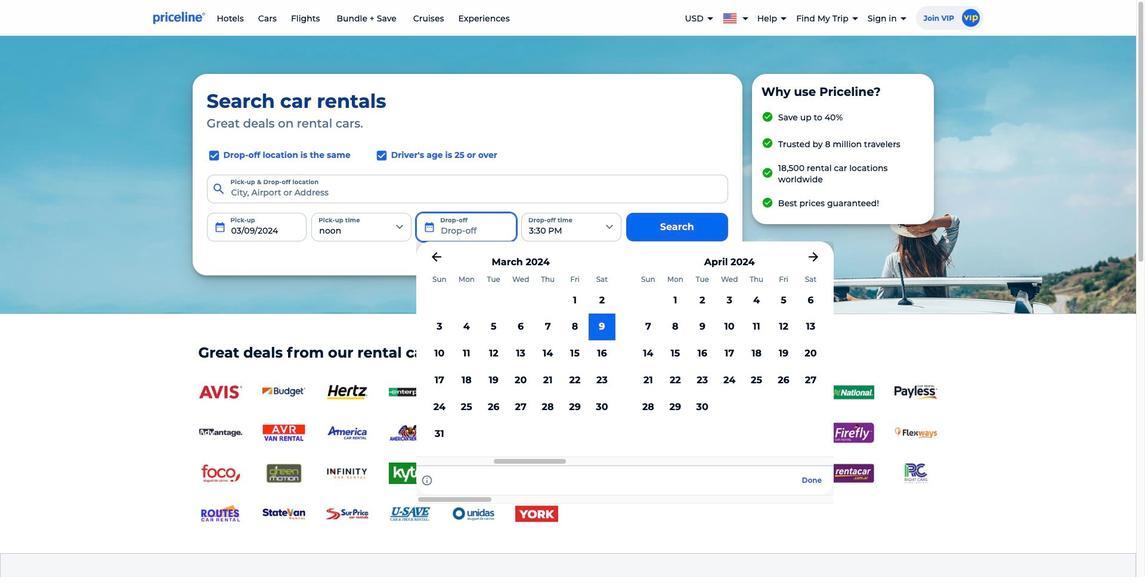 Task type: describe. For each thing, give the bounding box(es) containing it.
sixt image
[[705, 382, 748, 403]]

calendar image
[[424, 221, 436, 233]]

calendar image
[[214, 221, 226, 233]]

midway image
[[515, 463, 558, 484]]

routes image
[[199, 504, 242, 525]]

u save image
[[389, 504, 432, 525]]

right cars image
[[894, 463, 937, 484]]

america car rental image
[[325, 422, 368, 444]]

nü image
[[642, 463, 685, 484]]

american image
[[389, 422, 432, 444]]

nextcar image
[[578, 463, 621, 484]]

kyte image
[[389, 463, 432, 484]]

show january 2024 image
[[430, 250, 444, 264]]

flexways image
[[894, 422, 937, 444]]

Pick-up field
[[207, 213, 307, 241]]

dollar image
[[452, 382, 495, 403]]

payless image
[[894, 385, 937, 400]]



Task type: vqa. For each thing, say whether or not it's contained in the screenshot.
otoQ image
yes



Task type: locate. For each thing, give the bounding box(es) containing it.
hertz image
[[325, 382, 368, 403]]

advantage image
[[199, 422, 242, 444]]

unidas image
[[452, 504, 495, 525]]

en us image
[[723, 11, 742, 24]]

surprice image
[[325, 504, 368, 525]]

state van rental image
[[262, 504, 305, 525]]

infinity image
[[325, 463, 368, 484]]

fox image
[[768, 382, 811, 403]]

priceline.com home image
[[153, 11, 205, 24]]

avis image
[[199, 382, 242, 403]]

otoq image
[[705, 463, 748, 484]]

alamo image
[[515, 382, 558, 403]]

firefly image
[[831, 422, 874, 444]]

airport van rental image
[[262, 422, 305, 444]]

Drop-off field
[[416, 213, 517, 241]]

enterprise image
[[389, 382, 432, 403]]

priceless image
[[768, 463, 811, 484]]

budget image
[[262, 382, 305, 403]]

york image
[[515, 504, 558, 525]]

national image
[[831, 382, 874, 403]]

rentacar image
[[831, 463, 874, 484]]

mex image
[[452, 463, 495, 484]]

thrifty image
[[578, 382, 621, 403]]

City, Airport or Address text field
[[207, 175, 728, 203]]

show april 2024 image
[[807, 250, 821, 264]]

foco image
[[199, 463, 242, 484]]

green motion image
[[262, 463, 305, 484]]

ace image
[[642, 382, 685, 403]]

vip badge icon image
[[962, 9, 980, 27]]



